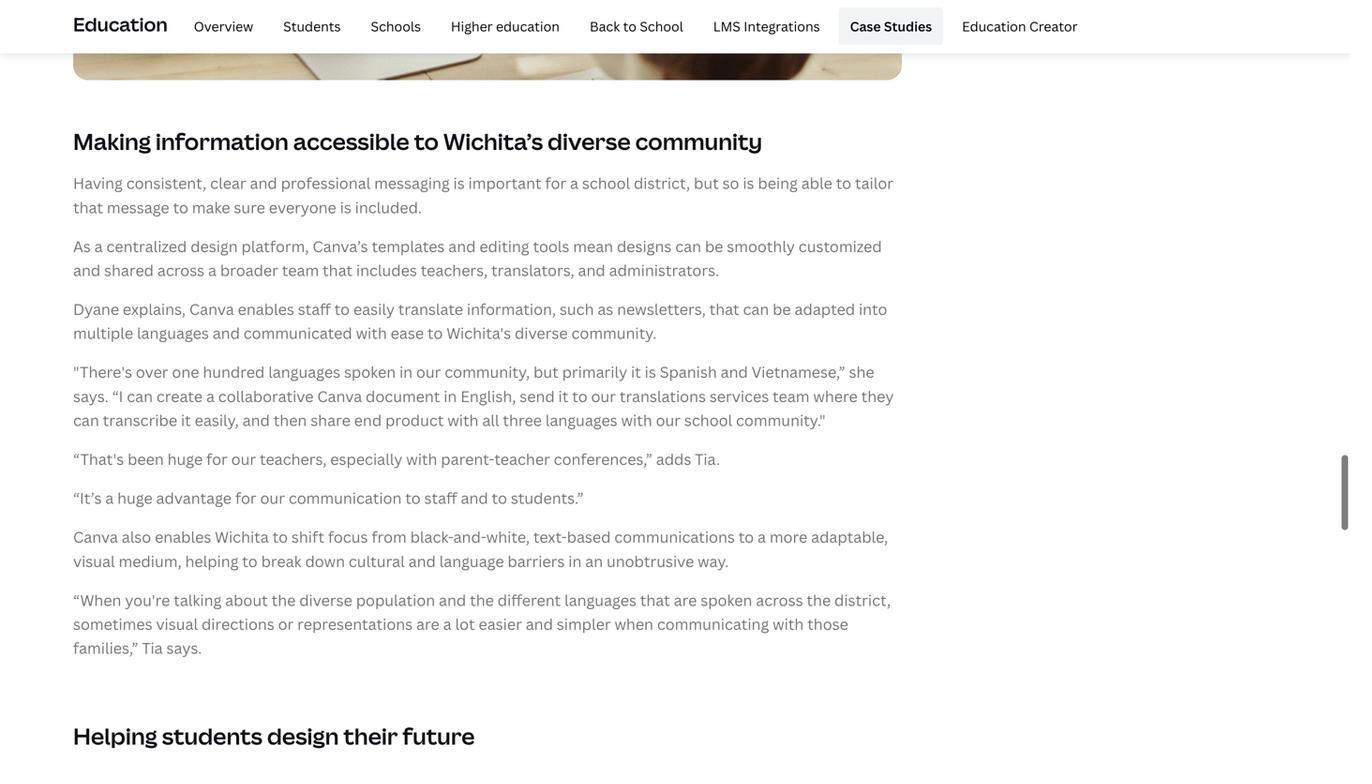 Task type: vqa. For each thing, say whether or not it's contained in the screenshot.
print to the bottom
no



Task type: locate. For each thing, give the bounding box(es) containing it.
across down more
[[756, 590, 804, 611]]

"i
[[112, 386, 123, 407]]

0 horizontal spatial education
[[73, 11, 168, 37]]

with down easily
[[356, 323, 387, 343]]

customized
[[799, 236, 883, 256]]

and up sure
[[250, 173, 277, 193]]

visual up "when
[[73, 551, 115, 572]]

canva inside dyane explains, canva enables staff to easily translate information, such as newsletters, that can be adapted into multiple languages and communicated with ease to wichita's diverse community.
[[189, 299, 234, 319]]

0 horizontal spatial says.
[[73, 386, 109, 407]]

spoken
[[344, 362, 396, 383], [701, 590, 753, 611]]

0 vertical spatial district,
[[634, 173, 691, 193]]

languages up simpler
[[565, 590, 637, 611]]

our down the translations on the bottom of the page
[[656, 410, 681, 431]]

education for education
[[73, 11, 168, 37]]

1 horizontal spatial says.
[[167, 638, 202, 659]]

are
[[674, 590, 697, 611], [417, 614, 440, 635]]

2 vertical spatial in
[[569, 551, 582, 572]]

says. down "there's on the left of the page
[[73, 386, 109, 407]]

that up when
[[641, 590, 671, 611]]

1 horizontal spatial be
[[773, 299, 791, 319]]

1 vertical spatial team
[[773, 386, 810, 407]]

professional
[[281, 173, 371, 193]]

communication
[[289, 488, 402, 509]]

2 vertical spatial it
[[181, 410, 191, 431]]

be left smoothly
[[705, 236, 724, 256]]

a inside having consistent, clear and professional messaging is important for a school district, but so is being able to tailor that message to make sure everyone is included.
[[570, 173, 579, 193]]

says. right 'tia'
[[167, 638, 202, 659]]

community
[[636, 126, 763, 157]]

adapted
[[795, 299, 856, 319]]

0 horizontal spatial staff
[[298, 299, 331, 319]]

0 vertical spatial says.
[[73, 386, 109, 407]]

templates
[[372, 236, 445, 256]]

1 horizontal spatial in
[[444, 386, 457, 407]]

1 vertical spatial but
[[534, 362, 559, 383]]

information
[[156, 126, 289, 157]]

staff up black- on the left of page
[[425, 488, 457, 509]]

that inside having consistent, clear and professional messaging is important for a school district, but so is being able to tailor that message to make sure everyone is included.
[[73, 197, 103, 217]]

to down the ""that's been huge for our teachers, especially with parent-teacher conferences," adds tia."
[[405, 488, 421, 509]]

as
[[73, 236, 91, 256]]

across inside "when you're talking about the diverse population and the different languages that are spoken across the district, sometimes visual directions or representations are a lot easier and simpler when communicating with those families," tia says.
[[756, 590, 804, 611]]

1 horizontal spatial education
[[963, 17, 1027, 35]]

education
[[496, 17, 560, 35]]

district, up those
[[835, 590, 891, 611]]

1 vertical spatial enables
[[155, 527, 211, 548]]

1 vertical spatial huge
[[117, 488, 153, 509]]

directions
[[202, 614, 275, 635]]

important
[[469, 173, 542, 193]]

huge up also
[[117, 488, 153, 509]]

district, down community
[[634, 173, 691, 193]]

staff inside dyane explains, canva enables staff to easily translate information, such as newsletters, that can be adapted into multiple languages and communicated with ease to wichita's diverse community.
[[298, 299, 331, 319]]

diverse for community
[[548, 126, 631, 157]]

it right 'send'
[[559, 386, 569, 407]]

0 vertical spatial be
[[705, 236, 724, 256]]

spoken up communicating
[[701, 590, 753, 611]]

that
[[73, 197, 103, 217], [323, 260, 353, 280], [710, 299, 740, 319], [641, 590, 671, 611]]

2 horizontal spatial for
[[545, 173, 567, 193]]

and up 'lot'
[[439, 590, 466, 611]]

but left so
[[694, 173, 719, 193]]

2 horizontal spatial canva
[[317, 386, 362, 407]]

teachers, down "then" on the bottom of page
[[260, 449, 327, 470]]

1 vertical spatial it
[[559, 386, 569, 407]]

that right newsletters,
[[710, 299, 740, 319]]

staff
[[298, 299, 331, 319], [425, 488, 457, 509]]

0 horizontal spatial be
[[705, 236, 724, 256]]

with inside dyane explains, canva enables staff to easily translate information, such as newsletters, that can be adapted into multiple languages and communicated with ease to wichita's diverse community.
[[356, 323, 387, 343]]

consistent,
[[126, 173, 207, 193]]

is left important
[[454, 173, 465, 193]]

break
[[261, 551, 302, 572]]

canva inside canva also enables wichita to shift focus from black-and-white, text-based communications to a more adaptable, visual medium, helping to break down cultural and language barriers in an unobtrusive way.
[[73, 527, 118, 548]]

hundred
[[203, 362, 265, 383]]

1 vertical spatial staff
[[425, 488, 457, 509]]

more
[[770, 527, 808, 548]]

0 horizontal spatial school
[[582, 173, 631, 193]]

canva down "it's
[[73, 527, 118, 548]]

their
[[344, 722, 398, 752]]

1 horizontal spatial staff
[[425, 488, 457, 509]]

are up communicating
[[674, 590, 697, 611]]

that down having
[[73, 197, 103, 217]]

0 vertical spatial enables
[[238, 299, 294, 319]]

"it's a huge advantage for our communication to staff and to students."
[[73, 488, 584, 509]]

a
[[570, 173, 579, 193], [94, 236, 103, 256], [208, 260, 217, 280], [206, 386, 215, 407], [105, 488, 114, 509], [758, 527, 766, 548], [443, 614, 452, 635]]

2 horizontal spatial the
[[807, 590, 831, 611]]

in
[[400, 362, 413, 383], [444, 386, 457, 407], [569, 551, 582, 572]]

1 horizontal spatial spoken
[[701, 590, 753, 611]]

can inside as a centralized design platform, canva's templates and editing tools mean designs can be smoothly customized and shared across a broader team that includes teachers, translators, and administrators.
[[676, 236, 702, 256]]

spoken up document
[[344, 362, 396, 383]]

end
[[354, 410, 382, 431]]

as
[[598, 299, 614, 319]]

and up services
[[721, 362, 748, 383]]

0 vertical spatial design
[[191, 236, 238, 256]]

can up administrators. on the top of the page
[[676, 236, 702, 256]]

0 horizontal spatial across
[[157, 260, 205, 280]]

0 horizontal spatial design
[[191, 236, 238, 256]]

higher education link
[[440, 8, 571, 45]]

0 horizontal spatial the
[[272, 590, 296, 611]]

spoken inside "there's over one hundred languages spoken in our community, but primarily it is spanish and vietnamese," she says. "i can create a collaborative canva document in english, send it to our translations services team where they can transcribe it easily, and then share end product with all three languages with our school community."
[[344, 362, 396, 383]]

conferences,"
[[554, 449, 653, 470]]

and left editing
[[449, 236, 476, 256]]

to down primarily
[[572, 386, 588, 407]]

2 the from the left
[[470, 590, 494, 611]]

you're
[[125, 590, 170, 611]]

it up the translations on the bottom of the page
[[631, 362, 641, 383]]

such
[[560, 299, 594, 319]]

1 horizontal spatial team
[[773, 386, 810, 407]]

1 horizontal spatial district,
[[835, 590, 891, 611]]

transcribe
[[103, 410, 177, 431]]

1 the from the left
[[272, 590, 296, 611]]

case
[[851, 17, 881, 35]]

1 horizontal spatial the
[[470, 590, 494, 611]]

1 vertical spatial school
[[685, 410, 733, 431]]

families,"
[[73, 638, 138, 659]]

can
[[676, 236, 702, 256], [743, 299, 770, 319], [127, 386, 153, 407], [73, 410, 99, 431]]

a left broader at left
[[208, 260, 217, 280]]

included.
[[355, 197, 422, 217]]

2 vertical spatial canva
[[73, 527, 118, 548]]

down
[[305, 551, 345, 572]]

1 vertical spatial diverse
[[515, 323, 568, 343]]

0 horizontal spatial visual
[[73, 551, 115, 572]]

for down easily,
[[206, 449, 228, 470]]

huge
[[168, 449, 203, 470], [117, 488, 153, 509]]

canva inside "there's over one hundred languages spoken in our community, but primarily it is spanish and vietnamese," she says. "i can create a collaborative canva document in english, send it to our translations services team where they can transcribe it easily, and then share end product with all three languages with our school community."
[[317, 386, 362, 407]]

sure
[[234, 197, 265, 217]]

1 vertical spatial teachers,
[[260, 449, 327, 470]]

text-
[[534, 527, 567, 548]]

with down product
[[406, 449, 438, 470]]

2 horizontal spatial it
[[631, 362, 641, 383]]

that down canva's
[[323, 260, 353, 280]]

to down consistent,
[[173, 197, 188, 217]]

1 horizontal spatial visual
[[156, 614, 198, 635]]

0 vertical spatial it
[[631, 362, 641, 383]]

a left 'lot'
[[443, 614, 452, 635]]

diverse inside "when you're talking about the diverse population and the different languages that are spoken across the district, sometimes visual directions or representations are a lot easier and simpler when communicating with those families," tia says.
[[299, 590, 353, 611]]

0 vertical spatial team
[[282, 260, 319, 280]]

0 horizontal spatial teachers,
[[260, 449, 327, 470]]

visual for also
[[73, 551, 115, 572]]

says. inside "there's over one hundred languages spoken in our community, but primarily it is spanish and vietnamese," she says. "i can create a collaborative canva document in english, send it to our translations services team where they can transcribe it easily, and then share end product with all three languages with our school community."
[[73, 386, 109, 407]]

enables inside canva also enables wichita to shift focus from black-and-white, text-based communications to a more adaptable, visual medium, helping to break down cultural and language barriers in an unobtrusive way.
[[155, 527, 211, 548]]

0 vertical spatial staff
[[298, 299, 331, 319]]

one
[[172, 362, 199, 383]]

0 vertical spatial for
[[545, 173, 567, 193]]

it down create
[[181, 410, 191, 431]]

to left more
[[739, 527, 754, 548]]

teachers,
[[421, 260, 488, 280], [260, 449, 327, 470]]

with
[[356, 323, 387, 343], [448, 410, 479, 431], [622, 410, 653, 431], [406, 449, 438, 470], [773, 614, 804, 635]]

1 vertical spatial be
[[773, 299, 791, 319]]

overview link
[[183, 8, 265, 45]]

1 horizontal spatial huge
[[168, 449, 203, 470]]

0 horizontal spatial are
[[417, 614, 440, 635]]

a left more
[[758, 527, 766, 548]]

for up wichita
[[235, 488, 257, 509]]

are left 'lot'
[[417, 614, 440, 635]]

1 horizontal spatial teachers,
[[421, 260, 488, 280]]

district, inside having consistent, clear and professional messaging is important for a school district, but so is being able to tailor that message to make sure everyone is included.
[[634, 173, 691, 193]]

is up the translations on the bottom of the page
[[645, 362, 657, 383]]

based
[[567, 527, 611, 548]]

visual inside canva also enables wichita to shift focus from black-and-white, text-based communications to a more adaptable, visual medium, helping to break down cultural and language barriers in an unobtrusive way.
[[73, 551, 115, 572]]

0 vertical spatial in
[[400, 362, 413, 383]]

with left all
[[448, 410, 479, 431]]

when
[[615, 614, 654, 635]]

0 horizontal spatial in
[[400, 362, 413, 383]]

advantage
[[156, 488, 232, 509]]

languages inside "when you're talking about the diverse population and the different languages that are spoken across the district, sometimes visual directions or representations are a lot easier and simpler when communicating with those families," tia says.
[[565, 590, 637, 611]]

2 horizontal spatial in
[[569, 551, 582, 572]]

in left english,
[[444, 386, 457, 407]]

teachers, up translate
[[421, 260, 488, 280]]

2 vertical spatial diverse
[[299, 590, 353, 611]]

is right so
[[743, 173, 755, 193]]

0 vertical spatial visual
[[73, 551, 115, 572]]

0 vertical spatial diverse
[[548, 126, 631, 157]]

0 vertical spatial spoken
[[344, 362, 396, 383]]

for inside having consistent, clear and professional messaging is important for a school district, but so is being able to tailor that message to make sure everyone is included.
[[545, 173, 567, 193]]

the up those
[[807, 590, 831, 611]]

0 horizontal spatial enables
[[155, 527, 211, 548]]

education
[[73, 11, 168, 37], [963, 17, 1027, 35]]

1 vertical spatial across
[[756, 590, 804, 611]]

for
[[545, 173, 567, 193], [206, 449, 228, 470], [235, 488, 257, 509]]

be left adapted
[[773, 299, 791, 319]]

a up mean
[[570, 173, 579, 193]]

across down centralized
[[157, 260, 205, 280]]

school up mean
[[582, 173, 631, 193]]

languages up conferences,"
[[546, 410, 618, 431]]

team
[[282, 260, 319, 280], [773, 386, 810, 407]]

1 horizontal spatial but
[[694, 173, 719, 193]]

1 vertical spatial district,
[[835, 590, 891, 611]]

the up or
[[272, 590, 296, 611]]

visual down talking
[[156, 614, 198, 635]]

0 horizontal spatial for
[[206, 449, 228, 470]]

1 horizontal spatial across
[[756, 590, 804, 611]]

and up hundred at left
[[213, 323, 240, 343]]

can up "that's
[[73, 410, 99, 431]]

huge right been
[[168, 449, 203, 470]]

as a centralized design platform, canva's templates and editing tools mean designs can be smoothly customized and shared across a broader team that includes teachers, translators, and administrators.
[[73, 236, 883, 280]]

able
[[802, 173, 833, 193]]

0 vertical spatial school
[[582, 173, 631, 193]]

1 horizontal spatial design
[[267, 722, 339, 752]]

1 horizontal spatial enables
[[238, 299, 294, 319]]

a inside canva also enables wichita to shift focus from black-and-white, text-based communications to a more adaptable, visual medium, helping to break down cultural and language barriers in an unobtrusive way.
[[758, 527, 766, 548]]

1 vertical spatial canva
[[317, 386, 362, 407]]

with left those
[[773, 614, 804, 635]]

those
[[808, 614, 849, 635]]

ease
[[391, 323, 424, 343]]

and down black- on the left of page
[[409, 551, 436, 572]]

0 horizontal spatial huge
[[117, 488, 153, 509]]

languages inside dyane explains, canva enables staff to easily translate information, such as newsletters, that can be adapted into multiple languages and communicated with ease to wichita's diverse community.
[[137, 323, 209, 343]]

our down easily,
[[231, 449, 256, 470]]

students link
[[272, 8, 352, 45]]

1 horizontal spatial school
[[685, 410, 733, 431]]

to up break
[[273, 527, 288, 548]]

menu bar
[[175, 8, 1090, 45]]

the up 'lot'
[[470, 590, 494, 611]]

0 horizontal spatial team
[[282, 260, 319, 280]]

vietnamese,"
[[752, 362, 846, 383]]

1 vertical spatial visual
[[156, 614, 198, 635]]

enables up communicated
[[238, 299, 294, 319]]

clear
[[210, 173, 246, 193]]

district,
[[634, 173, 691, 193], [835, 590, 891, 611]]

school
[[582, 173, 631, 193], [685, 410, 733, 431]]

school up "tia."
[[685, 410, 733, 431]]

says.
[[73, 386, 109, 407], [167, 638, 202, 659]]

in up document
[[400, 362, 413, 383]]

be
[[705, 236, 724, 256], [773, 299, 791, 319]]

an
[[586, 551, 603, 572]]

design left the their
[[267, 722, 339, 752]]

in inside canva also enables wichita to shift focus from black-and-white, text-based communications to a more adaptable, visual medium, helping to break down cultural and language barriers in an unobtrusive way.
[[569, 551, 582, 572]]

to up messaging
[[414, 126, 439, 157]]

tailor
[[856, 173, 894, 193]]

to right able
[[837, 173, 852, 193]]

1 vertical spatial design
[[267, 722, 339, 752]]

barriers
[[508, 551, 565, 572]]

for right important
[[545, 173, 567, 193]]

across inside as a centralized design platform, canva's templates and editing tools mean designs can be smoothly customized and shared across a broader team that includes teachers, translators, and administrators.
[[157, 260, 205, 280]]

canva down broader at left
[[189, 299, 234, 319]]

0 horizontal spatial but
[[534, 362, 559, 383]]

1 horizontal spatial canva
[[189, 299, 234, 319]]

0 vertical spatial teachers,
[[421, 260, 488, 280]]

overview
[[194, 17, 253, 35]]

1 vertical spatial says.
[[167, 638, 202, 659]]

staff up communicated
[[298, 299, 331, 319]]

is inside "there's over one hundred languages spoken in our community, but primarily it is spanish and vietnamese," she says. "i can create a collaborative canva document in english, send it to our translations services team where they can transcribe it easily, and then share end product with all three languages with our school community."
[[645, 362, 657, 383]]

0 vertical spatial canva
[[189, 299, 234, 319]]

team down platform,
[[282, 260, 319, 280]]

document
[[366, 386, 440, 407]]

language
[[440, 551, 504, 572]]

and up and-
[[461, 488, 488, 509]]

languages down communicated
[[268, 362, 341, 383]]

tia.
[[695, 449, 721, 470]]

having
[[73, 173, 123, 193]]

schools
[[371, 17, 421, 35]]

our
[[416, 362, 441, 383], [591, 386, 616, 407], [656, 410, 681, 431], [231, 449, 256, 470], [260, 488, 285, 509]]

enables up the "helping"
[[155, 527, 211, 548]]

to down translate
[[428, 323, 443, 343]]

teachers, inside as a centralized design platform, canva's templates and editing tools mean designs can be smoothly customized and shared across a broader team that includes teachers, translators, and administrators.
[[421, 260, 488, 280]]

higher education
[[451, 17, 560, 35]]

visual inside "when you're talking about the diverse population and the different languages that are spoken across the district, sometimes visual directions or representations are a lot easier and simpler when communicating with those families," tia says.
[[156, 614, 198, 635]]

way.
[[698, 551, 729, 572]]

share
[[311, 410, 351, 431]]

0 vertical spatial across
[[157, 260, 205, 280]]

0 vertical spatial are
[[674, 590, 697, 611]]

translate
[[399, 299, 463, 319]]

to down wichita
[[242, 551, 258, 572]]

languages down explains,
[[137, 323, 209, 343]]

dyane
[[73, 299, 119, 319]]

0 vertical spatial but
[[694, 173, 719, 193]]

in left an
[[569, 551, 582, 572]]

studies
[[885, 17, 933, 35]]

design down make
[[191, 236, 238, 256]]

0 horizontal spatial spoken
[[344, 362, 396, 383]]

platform,
[[242, 236, 309, 256]]

1 vertical spatial in
[[444, 386, 457, 407]]

1 vertical spatial for
[[206, 449, 228, 470]]

can down smoothly
[[743, 299, 770, 319]]

0 vertical spatial huge
[[168, 449, 203, 470]]

team down vietnamese,"
[[773, 386, 810, 407]]

especially
[[331, 449, 403, 470]]

1 horizontal spatial for
[[235, 488, 257, 509]]

1 vertical spatial spoken
[[701, 590, 753, 611]]

but up 'send'
[[534, 362, 559, 383]]

0 horizontal spatial district,
[[634, 173, 691, 193]]

0 horizontal spatial canva
[[73, 527, 118, 548]]

canva up share
[[317, 386, 362, 407]]

she
[[849, 362, 875, 383]]



Task type: describe. For each thing, give the bounding box(es) containing it.
a inside "there's over one hundred languages spoken in our community, but primarily it is spanish and vietnamese," she says. "i can create a collaborative canva document in english, send it to our translations services team where they can transcribe it easily, and then share end product with all three languages with our school community."
[[206, 386, 215, 407]]

or
[[278, 614, 294, 635]]

and down different
[[526, 614, 553, 635]]

students."
[[511, 488, 584, 509]]

shared
[[104, 260, 154, 280]]

primarily
[[562, 362, 628, 383]]

over
[[136, 362, 168, 383]]

case studies link
[[839, 8, 944, 45]]

and down collaborative
[[243, 410, 270, 431]]

diverse inside dyane explains, canva enables staff to easily translate information, such as newsletters, that can be adapted into multiple languages and communicated with ease to wichita's diverse community.
[[515, 323, 568, 343]]

school
[[640, 17, 684, 35]]

back to school
[[590, 17, 684, 35]]

diverse for population
[[299, 590, 353, 611]]

0 horizontal spatial it
[[181, 410, 191, 431]]

our down primarily
[[591, 386, 616, 407]]

and inside having consistent, clear and professional messaging is important for a school district, but so is being able to tailor that message to make sure everyone is included.
[[250, 173, 277, 193]]

spoken inside "when you're talking about the diverse population and the different languages that are spoken across the district, sometimes visual directions or representations are a lot easier and simpler when communicating with those families," tia says.
[[701, 590, 753, 611]]

sometimes
[[73, 614, 153, 635]]

collaborative
[[218, 386, 314, 407]]

all
[[483, 410, 500, 431]]

information,
[[467, 299, 556, 319]]

is down professional
[[340, 197, 352, 217]]

helping students design their future
[[73, 722, 475, 752]]

community,
[[445, 362, 530, 383]]

higher
[[451, 17, 493, 35]]

"that's been huge for our teachers, especially with parent-teacher conferences," adds tia.
[[73, 449, 721, 470]]

visual for you're
[[156, 614, 198, 635]]

english,
[[461, 386, 516, 407]]

to right back
[[623, 17, 637, 35]]

"when you're talking about the diverse population and the different languages that are spoken across the district, sometimes visual directions or representations are a lot easier and simpler when communicating with those families," tia says.
[[73, 590, 891, 659]]

"when
[[73, 590, 121, 611]]

translators,
[[492, 260, 575, 280]]

black-
[[411, 527, 454, 548]]

to left easily
[[335, 299, 350, 319]]

unobtrusive
[[607, 551, 695, 572]]

communicating
[[657, 614, 770, 635]]

to up white,
[[492, 488, 507, 509]]

message
[[107, 197, 169, 217]]

communicated
[[244, 323, 352, 343]]

lms integrations link
[[702, 8, 832, 45]]

adaptable,
[[812, 527, 889, 548]]

huge for been
[[168, 449, 203, 470]]

can right "i
[[127, 386, 153, 407]]

team inside as a centralized design platform, canva's templates and editing tools mean designs can be smoothly customized and shared across a broader team that includes teachers, translators, and administrators.
[[282, 260, 319, 280]]

designs
[[617, 236, 672, 256]]

white,
[[487, 527, 530, 548]]

spanish
[[660, 362, 717, 383]]

medium,
[[119, 551, 182, 572]]

newsletters,
[[617, 299, 706, 319]]

and inside dyane explains, canva enables staff to easily translate information, such as newsletters, that can be adapted into multiple languages and communicated with ease to wichita's diverse community.
[[213, 323, 240, 343]]

lms
[[714, 17, 741, 35]]

population
[[356, 590, 435, 611]]

2 vertical spatial for
[[235, 488, 257, 509]]

been
[[128, 449, 164, 470]]

services
[[710, 386, 769, 407]]

"that's
[[73, 449, 124, 470]]

a right "it's
[[105, 488, 114, 509]]

a right as
[[94, 236, 103, 256]]

easier
[[479, 614, 522, 635]]

that inside as a centralized design platform, canva's templates and editing tools mean designs can be smoothly customized and shared across a broader team that includes teachers, translators, and administrators.
[[323, 260, 353, 280]]

school inside having consistent, clear and professional messaging is important for a school district, but so is being able to tailor that message to make sure everyone is included.
[[582, 173, 631, 193]]

multiple
[[73, 323, 133, 343]]

be inside dyane explains, canva enables staff to easily translate information, such as newsletters, that can be adapted into multiple languages and communicated with ease to wichita's diverse community.
[[773, 299, 791, 319]]

wichita's
[[444, 126, 543, 157]]

1 horizontal spatial it
[[559, 386, 569, 407]]

shift
[[292, 527, 325, 548]]

huge for a
[[117, 488, 153, 509]]

teacher
[[495, 449, 551, 470]]

education for education creator
[[963, 17, 1027, 35]]

make
[[192, 197, 230, 217]]

mean
[[573, 236, 614, 256]]

and inside canva also enables wichita to shift focus from black-and-white, text-based communications to a more adaptable, visual medium, helping to break down cultural and language barriers in an unobtrusive way.
[[409, 551, 436, 572]]

adds
[[656, 449, 692, 470]]

school inside "there's over one hundred languages spoken in our community, but primarily it is spanish and vietnamese," she says. "i can create a collaborative canva document in english, send it to our translations services team where they can transcribe it easily, and then share end product with all three languages with our school community."
[[685, 410, 733, 431]]

"it's
[[73, 488, 102, 509]]

tia
[[142, 638, 163, 659]]

having consistent, clear and professional messaging is important for a school district, but so is being able to tailor that message to make sure everyone is included.
[[73, 173, 894, 217]]

create
[[157, 386, 203, 407]]

students
[[283, 17, 341, 35]]

and down as
[[73, 260, 101, 280]]

everyone
[[269, 197, 337, 217]]

so
[[723, 173, 740, 193]]

parent-
[[441, 449, 495, 470]]

into
[[859, 299, 888, 319]]

"there's over one hundred languages spoken in our community, but primarily it is spanish and vietnamese," she says. "i can create a collaborative canva document in english, send it to our translations services team where they can transcribe it easily, and then share end product with all three languages with our school community."
[[73, 362, 894, 431]]

back to school link
[[579, 8, 695, 45]]

that inside "when you're talking about the diverse population and the different languages that are spoken across the district, sometimes visual directions or representations are a lot easier and simpler when communicating with those families," tia says.
[[641, 590, 671, 611]]

1 horizontal spatial are
[[674, 590, 697, 611]]

a inside "when you're talking about the diverse population and the different languages that are spoken across the district, sometimes visual directions or representations are a lot easier and simpler when communicating with those families," tia says.
[[443, 614, 452, 635]]

and down mean
[[578, 260, 606, 280]]

being
[[758, 173, 798, 193]]

making
[[73, 126, 151, 157]]

team inside "there's over one hundred languages spoken in our community, but primarily it is spanish and vietnamese," she says. "i can create a collaborative canva document in english, send it to our translations services team where they can transcribe it easily, and then share end product with all three languages with our school community."
[[773, 386, 810, 407]]

representations
[[298, 614, 413, 635]]

that inside dyane explains, canva enables staff to easily translate information, such as newsletters, that can be adapted into multiple languages and communicated with ease to wichita's diverse community.
[[710, 299, 740, 319]]

district, inside "when you're talking about the diverse population and the different languages that are spoken across the district, sometimes visual directions or representations are a lot easier and simpler when communicating with those families," tia says.
[[835, 590, 891, 611]]

says. inside "when you're talking about the diverse population and the different languages that are spoken across the district, sometimes visual directions or representations are a lot easier and simpler when communicating with those families," tia says.
[[167, 638, 202, 659]]

our up wichita
[[260, 488, 285, 509]]

design inside as a centralized design platform, canva's templates and editing tools mean designs can be smoothly customized and shared across a broader team that includes teachers, translators, and administrators.
[[191, 236, 238, 256]]

helping
[[73, 722, 157, 752]]

then
[[274, 410, 307, 431]]

integrations
[[744, 17, 820, 35]]

students
[[162, 722, 263, 752]]

wichita's
[[447, 323, 511, 343]]

includes
[[356, 260, 417, 280]]

also
[[122, 527, 151, 548]]

can inside dyane explains, canva enables staff to easily translate information, such as newsletters, that can be adapted into multiple languages and communicated with ease to wichita's diverse community.
[[743, 299, 770, 319]]

about
[[225, 590, 268, 611]]

helping
[[185, 551, 239, 572]]

cultural
[[349, 551, 405, 572]]

simpler
[[557, 614, 611, 635]]

where
[[814, 386, 858, 407]]

dyane explains, canva enables staff to easily translate information, such as newsletters, that can be adapted into multiple languages and communicated with ease to wichita's diverse community.
[[73, 299, 888, 343]]

menu bar containing overview
[[175, 8, 1090, 45]]

1 vertical spatial are
[[417, 614, 440, 635]]

administrators.
[[609, 260, 720, 280]]

to inside "there's over one hundred languages spoken in our community, but primarily it is spanish and vietnamese," she says. "i can create a collaborative canva document in english, send it to our translations services team where they can transcribe it easily, and then share end product with all three languages with our school community."
[[572, 386, 588, 407]]

with down the translations on the bottom of the page
[[622, 410, 653, 431]]

but inside having consistent, clear and professional messaging is important for a school district, but so is being able to tailor that message to make sure everyone is included.
[[694, 173, 719, 193]]

case studies
[[851, 17, 933, 35]]

with inside "when you're talking about the diverse population and the different languages that are spoken across the district, sometimes visual directions or representations are a lot easier and simpler when communicating with those families," tia says.
[[773, 614, 804, 635]]

explains,
[[123, 299, 186, 319]]

talking
[[174, 590, 222, 611]]

our up document
[[416, 362, 441, 383]]

3 the from the left
[[807, 590, 831, 611]]

be inside as a centralized design platform, canva's templates and editing tools mean designs can be smoothly customized and shared across a broader team that includes teachers, translators, and administrators.
[[705, 236, 724, 256]]

but inside "there's over one hundred languages spoken in our community, but primarily it is spanish and vietnamese," she says. "i can create a collaborative canva document in english, send it to our translations services team where they can transcribe it easily, and then share end product with all three languages with our school community."
[[534, 362, 559, 383]]

and-
[[454, 527, 487, 548]]

enables inside dyane explains, canva enables staff to easily translate information, such as newsletters, that can be adapted into multiple languages and communicated with ease to wichita's diverse community.
[[238, 299, 294, 319]]

education creator link
[[951, 8, 1090, 45]]



